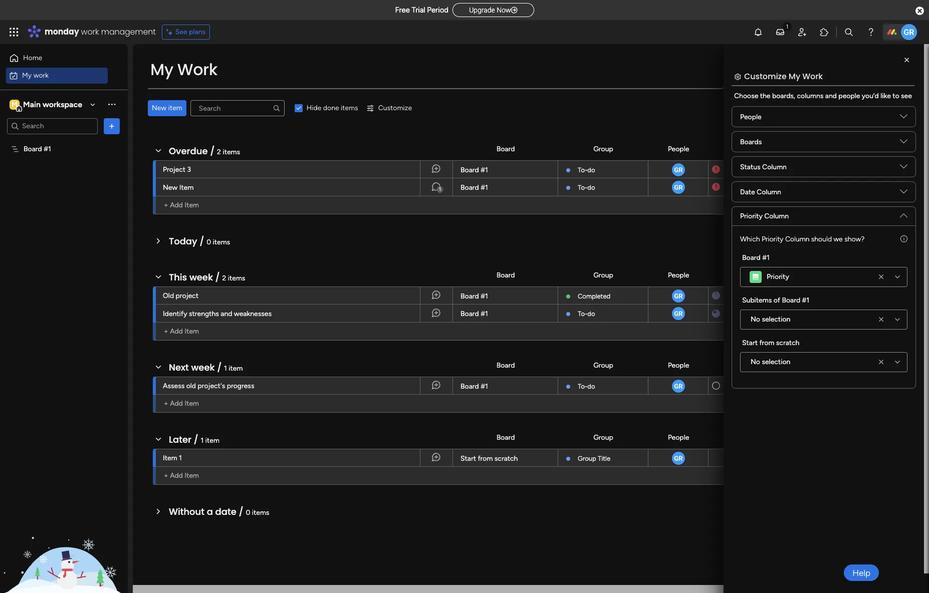 Task type: locate. For each thing, give the bounding box(es) containing it.
add down assess
[[170, 399, 183, 408]]

1 horizontal spatial item
[[205, 437, 219, 445]]

0 vertical spatial dapulse dropdown down arrow image
[[900, 138, 908, 149]]

1 horizontal spatial start from scratch
[[742, 339, 800, 347]]

2 selection from the top
[[762, 358, 790, 366]]

0 vertical spatial no
[[751, 315, 760, 324]]

next
[[169, 361, 189, 374]]

0 horizontal spatial my
[[22, 71, 32, 79]]

0 right today
[[207, 238, 211, 247]]

0 vertical spatial no selection
[[751, 315, 790, 324]]

inbox image
[[775, 27, 785, 37]]

1 horizontal spatial customize
[[744, 71, 787, 82]]

4 to-do from the top
[[578, 383, 595, 390]]

1 vertical spatial dec
[[735, 310, 747, 317]]

1 vertical spatial status
[[740, 163, 761, 171]]

date
[[736, 145, 751, 153], [740, 188, 755, 196], [736, 271, 751, 279], [736, 361, 751, 370]]

1 vertical spatial item
[[229, 364, 243, 373]]

1 vertical spatial from
[[478, 455, 493, 463]]

old
[[186, 382, 196, 390]]

0 vertical spatial week
[[189, 271, 213, 284]]

new item
[[152, 104, 182, 112]]

add
[[170, 201, 183, 209], [170, 327, 183, 336], [170, 399, 183, 408], [170, 472, 183, 480]]

high
[[876, 382, 891, 390]]

1 to- from the top
[[578, 166, 588, 174]]

0 horizontal spatial start from scratch
[[461, 455, 518, 463]]

1 vertical spatial scratch
[[495, 455, 518, 463]]

my down the "home"
[[22, 71, 32, 79]]

item 1
[[163, 454, 182, 463]]

board #1 heading
[[742, 253, 770, 263]]

work for monday
[[81, 26, 99, 38]]

1 vertical spatial 2
[[222, 274, 226, 283]]

selection for from
[[762, 358, 790, 366]]

4 to- from the top
[[578, 383, 588, 390]]

lottie animation element
[[0, 492, 128, 593]]

status for status column
[[740, 163, 761, 171]]

+ add item
[[164, 201, 199, 209], [164, 327, 199, 336], [164, 399, 199, 408], [164, 472, 199, 480]]

1 no from the top
[[751, 315, 760, 324]]

my work
[[150, 58, 218, 81]]

1 horizontal spatial status
[[804, 145, 824, 153]]

no selection down subitems of board #1
[[751, 315, 790, 324]]

/
[[210, 145, 215, 157], [200, 235, 204, 248], [215, 271, 220, 284], [217, 361, 222, 374], [194, 433, 198, 446], [239, 506, 243, 518]]

/ right today
[[200, 235, 204, 248]]

1 horizontal spatial work
[[802, 71, 823, 82]]

date for next week /
[[736, 361, 751, 370]]

1 selection from the top
[[762, 315, 790, 324]]

1 board #1 link from the top
[[459, 161, 552, 179]]

date up nov 23
[[736, 145, 751, 153]]

scratch inside start from scratch heading
[[776, 339, 800, 347]]

assess
[[163, 382, 185, 390]]

0 vertical spatial from
[[759, 339, 774, 347]]

dapulse dropdown down arrow image down see
[[900, 138, 908, 149]]

of
[[774, 296, 780, 305]]

2 horizontal spatial item
[[229, 364, 243, 373]]

to-
[[578, 166, 588, 174], [578, 184, 588, 191], [578, 310, 588, 318], [578, 383, 588, 390]]

2 nov from the top
[[733, 183, 745, 191]]

1 horizontal spatial my
[[150, 58, 173, 81]]

old
[[163, 292, 174, 300]]

1 to-do from the top
[[578, 166, 595, 174]]

search image
[[273, 104, 281, 112]]

group for this week /
[[593, 271, 613, 279]]

2 + from the top
[[164, 327, 168, 336]]

/ right later
[[194, 433, 198, 446]]

priority column
[[740, 212, 789, 221]]

board
[[24, 145, 42, 153], [496, 145, 515, 153], [461, 166, 479, 174], [461, 183, 479, 192], [742, 254, 761, 262], [496, 271, 515, 279], [461, 292, 479, 301], [782, 296, 800, 305], [461, 310, 479, 318], [496, 361, 515, 370], [461, 382, 479, 391], [496, 433, 515, 442]]

new for new item
[[163, 183, 178, 192]]

0 vertical spatial new
[[152, 104, 167, 112]]

items right date
[[252, 509, 269, 517]]

dapulse dropdown down arrow image
[[900, 113, 908, 124], [900, 163, 908, 174], [900, 208, 908, 219]]

project 3
[[163, 165, 191, 174]]

2 inside overdue / 2 items
[[217, 148, 221, 156]]

my up boards,
[[789, 71, 800, 82]]

new item
[[163, 183, 194, 192]]

1 vertical spatial no selection
[[751, 358, 790, 366]]

None search field
[[190, 100, 285, 116]]

0 horizontal spatial customize
[[378, 104, 412, 112]]

board inside list box
[[24, 145, 42, 153]]

2 dapulse dropdown down arrow image from the top
[[900, 188, 908, 199]]

items up this week / 2 items
[[213, 238, 230, 247]]

start for start from scratch group
[[742, 339, 758, 347]]

dapulse close image
[[916, 6, 924, 16]]

item
[[179, 183, 194, 192], [185, 201, 199, 209], [185, 327, 199, 336], [185, 399, 199, 408], [163, 454, 177, 463], [185, 472, 199, 480]]

4 add from the top
[[170, 472, 183, 480]]

2 horizontal spatial my
[[789, 71, 800, 82]]

today
[[169, 235, 197, 248]]

greg robinson image
[[901, 24, 917, 40], [671, 162, 686, 177], [671, 180, 686, 195], [671, 289, 686, 304], [671, 306, 686, 321], [671, 379, 686, 394], [671, 451, 686, 466]]

0 horizontal spatial 2
[[217, 148, 221, 156]]

+ down new item
[[164, 201, 168, 209]]

nov left 28
[[733, 183, 745, 191]]

people for next week /
[[668, 361, 689, 370]]

4 board #1 link from the top
[[459, 305, 552, 323]]

2 to- from the top
[[578, 184, 588, 191]]

0 right date
[[246, 509, 250, 517]]

start from scratch
[[742, 339, 800, 347], [461, 455, 518, 463]]

workspace options image
[[107, 99, 117, 109]]

dec for old project
[[735, 292, 747, 299]]

item up the progress
[[229, 364, 243, 373]]

1 no selection from the top
[[751, 315, 790, 324]]

#1 for third board #1 link
[[481, 292, 488, 301]]

id: 302390365
[[857, 575, 903, 583]]

workspace selection element
[[10, 98, 84, 112]]

1 vertical spatial customize
[[378, 104, 412, 112]]

group for overdue /
[[593, 145, 613, 153]]

boards,
[[772, 92, 795, 100]]

no selection down start from scratch heading
[[751, 358, 790, 366]]

work inside 'button'
[[33, 71, 49, 79]]

0 vertical spatial item
[[168, 104, 182, 112]]

no
[[751, 315, 760, 324], [751, 358, 760, 366]]

week right this
[[189, 271, 213, 284]]

dec left the 14
[[734, 382, 745, 390]]

do
[[588, 166, 595, 174], [588, 184, 595, 191], [588, 310, 595, 318], [588, 383, 595, 390]]

my
[[150, 58, 173, 81], [789, 71, 800, 82], [22, 71, 32, 79]]

nov for nov 28
[[733, 183, 745, 191]]

v2 overdue deadline image
[[712, 165, 720, 174]]

1 horizontal spatial start
[[742, 339, 758, 347]]

item inside next week / 1 item
[[229, 364, 243, 373]]

4 + from the top
[[164, 472, 168, 480]]

this week / 2 items
[[169, 271, 245, 284]]

2 low from the top
[[877, 309, 890, 318]]

add down new item
[[170, 201, 183, 209]]

option
[[0, 140, 128, 142]]

board #1 for third board #1 link
[[461, 292, 488, 301]]

add down identify
[[170, 327, 183, 336]]

date
[[215, 506, 236, 518]]

new down my work
[[152, 104, 167, 112]]

and right strengths
[[221, 310, 232, 318]]

no inside subitems of board #1 group
[[751, 315, 760, 324]]

#1 for 4th board #1 link from the top of the main content containing overdue /
[[481, 310, 488, 318]]

2 to-do from the top
[[578, 184, 595, 191]]

/ up project's at the bottom of the page
[[217, 361, 222, 374]]

1 vertical spatial work
[[33, 71, 49, 79]]

0 vertical spatial selection
[[762, 315, 790, 324]]

0 horizontal spatial item
[[168, 104, 182, 112]]

item down later
[[163, 454, 177, 463]]

start inside heading
[[742, 339, 758, 347]]

work for my
[[33, 71, 49, 79]]

1 vertical spatial selection
[[762, 358, 790, 366]]

dec 7
[[735, 310, 752, 317]]

+ add item down new item
[[164, 201, 199, 209]]

scratch
[[776, 339, 800, 347], [495, 455, 518, 463]]

items inside this week / 2 items
[[228, 274, 245, 283]]

board #1 for 4th board #1 link from the top of the main content containing overdue /
[[461, 310, 488, 318]]

column right 23
[[762, 163, 787, 171]]

Filter dashboard by text search field
[[190, 100, 285, 116]]

upgrade now link
[[453, 3, 534, 17]]

2 no selection from the top
[[751, 358, 790, 366]]

0 vertical spatial customize
[[744, 71, 787, 82]]

0 horizontal spatial start
[[461, 455, 476, 463]]

0 vertical spatial nov
[[733, 166, 745, 173]]

column for date column
[[757, 188, 781, 196]]

work right monday
[[81, 26, 99, 38]]

#1
[[44, 145, 51, 153], [481, 166, 488, 174], [481, 183, 488, 192], [762, 254, 770, 262], [481, 292, 488, 301], [802, 296, 809, 305], [481, 310, 488, 318], [481, 382, 488, 391]]

23
[[747, 166, 754, 173]]

without
[[169, 506, 204, 518]]

and
[[825, 92, 837, 100], [221, 310, 232, 318]]

new down project
[[163, 183, 178, 192]]

new inside button
[[152, 104, 167, 112]]

dec left 6
[[735, 292, 747, 299]]

1 image
[[783, 21, 792, 32]]

date up dec 6 in the right of the page
[[736, 271, 751, 279]]

from for start from scratch group
[[759, 339, 774, 347]]

the
[[760, 92, 771, 100]]

0 horizontal spatial work
[[33, 71, 49, 79]]

week
[[189, 271, 213, 284], [191, 361, 215, 374]]

items up weaknesses
[[228, 274, 245, 283]]

1 vertical spatial 0
[[246, 509, 250, 517]]

4 do from the top
[[588, 383, 595, 390]]

1 low from the top
[[877, 183, 890, 191]]

0 vertical spatial status
[[804, 145, 824, 153]]

0 horizontal spatial and
[[221, 310, 232, 318]]

start from scratch heading
[[742, 338, 800, 348]]

2 add from the top
[[170, 327, 183, 336]]

+ down assess
[[164, 399, 168, 408]]

0 vertical spatial start from scratch
[[742, 339, 800, 347]]

scratch for start from scratch link
[[495, 455, 518, 463]]

group
[[593, 145, 613, 153], [593, 271, 613, 279], [593, 361, 613, 370], [593, 433, 613, 442], [578, 455, 596, 463]]

selection down subitems of board #1
[[762, 315, 790, 324]]

selection inside start from scratch group
[[762, 358, 790, 366]]

scratch inside start from scratch link
[[495, 455, 518, 463]]

+ add item down item 1
[[164, 472, 199, 480]]

column for status column
[[762, 163, 787, 171]]

2 vertical spatial dapulse dropdown down arrow image
[[900, 208, 908, 219]]

no selection inside subitems of board #1 group
[[751, 315, 790, 324]]

1 horizontal spatial 0
[[246, 509, 250, 517]]

#1 inside the board #1 heading
[[762, 254, 770, 262]]

board #1 inside board #1 group
[[742, 254, 770, 262]]

no selection inside start from scratch group
[[751, 358, 790, 366]]

subitems of board #1 heading
[[742, 295, 809, 306]]

0 horizontal spatial 0
[[207, 238, 211, 247]]

1
[[439, 186, 441, 192], [224, 364, 227, 373], [201, 437, 204, 445], [179, 454, 182, 463]]

column right 28
[[757, 188, 781, 196]]

date up dec 14
[[736, 361, 751, 370]]

1 vertical spatial week
[[191, 361, 215, 374]]

start from scratch inside group
[[742, 339, 800, 347]]

nov left 23
[[733, 166, 745, 173]]

main content containing overdue /
[[133, 44, 924, 593]]

dec left 7
[[735, 310, 747, 317]]

2 up identify strengths and weaknesses
[[222, 274, 226, 283]]

1 dapulse dropdown down arrow image from the top
[[900, 113, 908, 124]]

/ up identify strengths and weaknesses
[[215, 271, 220, 284]]

options image
[[107, 121, 117, 131]]

+ down identify
[[164, 327, 168, 336]]

+ add item down assess
[[164, 399, 199, 408]]

later / 1 item
[[169, 433, 219, 446]]

no up the 14
[[751, 358, 760, 366]]

3 board #1 link from the top
[[459, 287, 552, 305]]

board #1 list box
[[0, 138, 128, 293]]

item right later
[[205, 437, 219, 445]]

1 horizontal spatial scratch
[[776, 339, 800, 347]]

1 vertical spatial nov
[[733, 183, 745, 191]]

columns
[[797, 92, 824, 100]]

1 vertical spatial low
[[877, 309, 890, 318]]

people for later /
[[668, 433, 689, 442]]

dec 14
[[734, 382, 753, 390]]

work down plans
[[177, 58, 218, 81]]

0 vertical spatial scratch
[[776, 339, 800, 347]]

selection down start from scratch heading
[[762, 358, 790, 366]]

dec
[[735, 292, 747, 299], [735, 310, 747, 317], [734, 382, 745, 390]]

see
[[901, 92, 912, 100]]

1 inside "later / 1 item"
[[201, 437, 204, 445]]

board #1
[[24, 145, 51, 153], [461, 166, 488, 174], [461, 183, 488, 192], [742, 254, 770, 262], [461, 292, 488, 301], [461, 310, 488, 318], [461, 382, 488, 391]]

1 vertical spatial new
[[163, 183, 178, 192]]

home
[[23, 54, 42, 62]]

1 vertical spatial no
[[751, 358, 760, 366]]

strengths
[[189, 310, 219, 318]]

priority inside board #1 group
[[767, 273, 789, 281]]

dapulse dropdown down arrow image for boards
[[900, 113, 908, 124]]

no down subitems
[[751, 315, 760, 324]]

workspace image
[[10, 99, 20, 110]]

dapulse dropdown down arrow image
[[900, 138, 908, 149], [900, 188, 908, 199]]

0 horizontal spatial scratch
[[495, 455, 518, 463]]

help button
[[844, 565, 879, 581]]

1 inside button
[[439, 186, 441, 192]]

+ down item 1
[[164, 472, 168, 480]]

0 vertical spatial low
[[877, 183, 890, 191]]

2 vertical spatial item
[[205, 437, 219, 445]]

board #1 link
[[459, 161, 552, 179], [459, 178, 552, 196], [459, 287, 552, 305], [459, 305, 552, 323], [459, 377, 552, 395]]

people
[[740, 113, 762, 121], [668, 145, 689, 153], [668, 271, 689, 279], [668, 361, 689, 370], [668, 433, 689, 442]]

week for next
[[191, 361, 215, 374]]

1 horizontal spatial and
[[825, 92, 837, 100]]

my for my work
[[22, 71, 32, 79]]

column down date column
[[764, 212, 789, 221]]

boards
[[740, 138, 762, 146]]

3 dapulse dropdown down arrow image from the top
[[900, 208, 908, 219]]

dapulse dropdown down arrow image up v2 info icon
[[900, 188, 908, 199]]

main content
[[133, 44, 924, 593]]

work up 'columns'
[[802, 71, 823, 82]]

1 vertical spatial dapulse dropdown down arrow image
[[900, 188, 908, 199]]

customize inside button
[[378, 104, 412, 112]]

monday work management
[[45, 26, 156, 38]]

0 vertical spatial start
[[742, 339, 758, 347]]

1 nov from the top
[[733, 166, 745, 173]]

board #1 inside "board #1" list box
[[24, 145, 51, 153]]

2 right overdue
[[217, 148, 221, 156]]

date down 23
[[740, 188, 755, 196]]

from inside heading
[[759, 339, 774, 347]]

my up new item
[[150, 58, 173, 81]]

to-do
[[578, 166, 595, 174], [578, 184, 595, 191], [578, 310, 595, 318], [578, 383, 595, 390]]

0 vertical spatial dapulse dropdown down arrow image
[[900, 113, 908, 124]]

search everything image
[[844, 27, 854, 37]]

selection inside subitems of board #1 group
[[762, 315, 790, 324]]

1 vertical spatial start
[[461, 455, 476, 463]]

my inside 'button'
[[22, 71, 32, 79]]

2
[[217, 148, 221, 156], [222, 274, 226, 283]]

project
[[176, 292, 198, 300]]

done
[[323, 104, 339, 112]]

0 vertical spatial work
[[81, 26, 99, 38]]

you'd
[[862, 92, 879, 100]]

no inside start from scratch group
[[751, 358, 760, 366]]

1 horizontal spatial work
[[81, 26, 99, 38]]

dec for identify strengths and weaknesses
[[735, 310, 747, 317]]

#1 for 1st board #1 link from the bottom of the main content containing overdue /
[[481, 382, 488, 391]]

3 do from the top
[[588, 310, 595, 318]]

main workspace
[[23, 99, 82, 109]]

my work
[[22, 71, 49, 79]]

2 no from the top
[[751, 358, 760, 366]]

customize for customize my work
[[744, 71, 787, 82]]

item down my work
[[168, 104, 182, 112]]

column
[[762, 163, 787, 171], [757, 188, 781, 196], [764, 212, 789, 221], [785, 235, 810, 244]]

and left people
[[825, 92, 837, 100]]

items right overdue
[[223, 148, 240, 156]]

Search in workspace field
[[21, 120, 84, 132]]

1 horizontal spatial from
[[759, 339, 774, 347]]

next week / 1 item
[[169, 361, 243, 374]]

2 do from the top
[[588, 184, 595, 191]]

week up assess old project's progress
[[191, 361, 215, 374]]

customize
[[744, 71, 787, 82], [378, 104, 412, 112]]

which priority column should we show?
[[740, 235, 865, 244]]

home button
[[6, 50, 108, 66]]

subitems of board #1 group
[[740, 295, 908, 330]]

0 vertical spatial 2
[[217, 148, 221, 156]]

start from scratch for start from scratch link
[[461, 455, 518, 463]]

1 dapulse dropdown down arrow image from the top
[[900, 138, 908, 149]]

low
[[877, 183, 890, 191], [877, 309, 890, 318]]

to
[[893, 92, 899, 100]]

add down item 1
[[170, 472, 183, 480]]

0 horizontal spatial work
[[177, 58, 218, 81]]

priority
[[873, 145, 895, 153], [740, 212, 763, 221], [762, 235, 784, 244], [873, 271, 895, 279], [767, 273, 789, 281], [873, 361, 895, 370]]

0 vertical spatial 0
[[207, 238, 211, 247]]

items inside overdue / 2 items
[[223, 148, 240, 156]]

start
[[742, 339, 758, 347], [461, 455, 476, 463]]

0 vertical spatial dec
[[735, 292, 747, 299]]

no selection
[[751, 315, 790, 324], [751, 358, 790, 366]]

#1 for second board #1 link from the top
[[481, 183, 488, 192]]

+ add item down identify
[[164, 327, 199, 336]]

work down the "home"
[[33, 71, 49, 79]]

1 horizontal spatial 2
[[222, 274, 226, 283]]

dapulse dropdown down arrow image for boards
[[900, 138, 908, 149]]

0 horizontal spatial from
[[478, 455, 493, 463]]

group for next week /
[[593, 361, 613, 370]]

1 vertical spatial dapulse dropdown down arrow image
[[900, 163, 908, 174]]

upgrade now
[[469, 6, 511, 14]]

date for overdue /
[[736, 145, 751, 153]]

v2 overdue deadline image
[[712, 182, 720, 192]]

subitems of board #1
[[742, 296, 809, 305]]

0 horizontal spatial status
[[740, 163, 761, 171]]

work
[[177, 58, 218, 81], [802, 71, 823, 82]]

my for my work
[[150, 58, 173, 81]]

status
[[804, 145, 824, 153], [740, 163, 761, 171]]

1 vertical spatial start from scratch
[[461, 455, 518, 463]]

help
[[853, 568, 871, 578]]



Task type: describe. For each thing, give the bounding box(es) containing it.
no for start
[[751, 358, 760, 366]]

start from scratch group
[[740, 338, 908, 372]]

group for later /
[[593, 433, 613, 442]]

weaknesses
[[234, 310, 272, 318]]

items right done
[[341, 104, 358, 112]]

show?
[[845, 235, 865, 244]]

#1 inside "board #1" list box
[[44, 145, 51, 153]]

no for subitems
[[751, 315, 760, 324]]

workspace
[[43, 99, 82, 109]]

item down old
[[185, 399, 199, 408]]

this
[[169, 271, 187, 284]]

identify
[[163, 310, 187, 318]]

we
[[834, 235, 843, 244]]

plans
[[189, 28, 206, 36]]

3 add from the top
[[170, 399, 183, 408]]

v2 info image
[[901, 234, 908, 245]]

2 + add item from the top
[[164, 327, 199, 336]]

customize button
[[362, 100, 416, 116]]

items inside without a date / 0 items
[[252, 509, 269, 517]]

title
[[598, 455, 610, 463]]

customize my work
[[744, 71, 823, 82]]

lottie animation image
[[0, 492, 128, 593]]

2 vertical spatial dec
[[734, 382, 745, 390]]

0 inside today / 0 items
[[207, 238, 211, 247]]

dapulse dropdown down arrow image for date column
[[900, 188, 908, 199]]

see plans button
[[162, 25, 210, 40]]

free trial period
[[395, 6, 449, 15]]

without a date / 0 items
[[169, 506, 269, 518]]

board #1 for board #1 group
[[742, 254, 770, 262]]

new for new item
[[152, 104, 167, 112]]

board #1 for 1st board #1 link from the bottom of the main content containing overdue /
[[461, 382, 488, 391]]

start from scratch for start from scratch group
[[742, 339, 800, 347]]

choose
[[734, 92, 758, 100]]

customize for customize
[[378, 104, 412, 112]]

nov 28
[[733, 183, 754, 191]]

management
[[101, 26, 156, 38]]

board #1 for second board #1 link from the top
[[461, 183, 488, 192]]

hide done items
[[307, 104, 358, 112]]

28
[[746, 183, 754, 191]]

3 to- from the top
[[578, 310, 588, 318]]

assess old project's progress
[[163, 382, 254, 390]]

7
[[748, 310, 752, 317]]

see
[[175, 28, 187, 36]]

2 board #1 link from the top
[[459, 178, 552, 196]]

from for start from scratch link
[[478, 455, 493, 463]]

project's
[[198, 382, 225, 390]]

302390365
[[867, 575, 903, 583]]

/ right overdue
[[210, 145, 215, 157]]

new item button
[[148, 100, 186, 116]]

board #1 group
[[740, 253, 908, 287]]

which
[[740, 235, 760, 244]]

overdue
[[169, 145, 208, 157]]

project
[[163, 165, 186, 174]]

dec 6
[[735, 292, 752, 299]]

2 dapulse dropdown down arrow image from the top
[[900, 163, 908, 174]]

item down strengths
[[185, 327, 199, 336]]

item down "later / 1 item"
[[185, 472, 199, 480]]

start for start from scratch link
[[461, 455, 476, 463]]

id:
[[857, 575, 865, 583]]

dapulse rightstroke image
[[511, 7, 517, 14]]

selection for of
[[762, 315, 790, 324]]

1 inside next week / 1 item
[[224, 364, 227, 373]]

a
[[207, 506, 213, 518]]

no selection for of
[[751, 315, 790, 324]]

board #1 for 1st board #1 link from the top
[[461, 166, 488, 174]]

upgrade
[[469, 6, 495, 14]]

1 + from the top
[[164, 201, 168, 209]]

period
[[427, 6, 449, 15]]

my work button
[[6, 67, 108, 83]]

items inside today / 0 items
[[213, 238, 230, 247]]

column for priority column
[[764, 212, 789, 221]]

item inside button
[[168, 104, 182, 112]]

#1 for 1st board #1 link from the top
[[481, 166, 488, 174]]

hide
[[307, 104, 321, 112]]

14
[[747, 382, 753, 390]]

like
[[881, 92, 891, 100]]

6
[[748, 292, 752, 299]]

trial
[[412, 6, 425, 15]]

week for this
[[189, 271, 213, 284]]

1 do from the top
[[588, 166, 595, 174]]

notifications image
[[753, 27, 763, 37]]

people for overdue /
[[668, 145, 689, 153]]

choose the boards, columns and people you'd like to see
[[734, 92, 912, 100]]

apps image
[[819, 27, 829, 37]]

help image
[[866, 27, 876, 37]]

3 to-do from the top
[[578, 310, 595, 318]]

old project
[[163, 292, 198, 300]]

monday
[[45, 26, 79, 38]]

3
[[187, 165, 191, 174]]

column left should
[[785, 235, 810, 244]]

#1 for board #1 group
[[762, 254, 770, 262]]

date for this week /
[[736, 271, 751, 279]]

start from scratch link
[[459, 450, 552, 468]]

status column
[[740, 163, 787, 171]]

1 vertical spatial and
[[221, 310, 232, 318]]

select product image
[[9, 27, 19, 37]]

3 + from the top
[[164, 399, 168, 408]]

people
[[839, 92, 860, 100]]

group title
[[578, 455, 610, 463]]

4 + add item from the top
[[164, 472, 199, 480]]

1 add from the top
[[170, 201, 183, 209]]

nov for nov 23
[[733, 166, 745, 173]]

people for this week /
[[668, 271, 689, 279]]

identify strengths and weaknesses
[[163, 310, 272, 318]]

main
[[23, 99, 41, 109]]

/ right date
[[239, 506, 243, 518]]

m
[[12, 100, 18, 109]]

1 + add item from the top
[[164, 201, 199, 209]]

3 + add item from the top
[[164, 399, 199, 408]]

progress
[[227, 382, 254, 390]]

item down new item
[[185, 201, 199, 209]]

0 vertical spatial and
[[825, 92, 837, 100]]

invite members image
[[797, 27, 807, 37]]

my inside main content
[[789, 71, 800, 82]]

completed
[[578, 293, 611, 300]]

scratch for start from scratch group
[[776, 339, 800, 347]]

item down "3"
[[179, 183, 194, 192]]

subitems
[[742, 296, 772, 305]]

should
[[811, 235, 832, 244]]

nov 23
[[733, 166, 754, 173]]

date column
[[740, 188, 781, 196]]

see plans
[[175, 28, 206, 36]]

later
[[169, 433, 191, 446]]

2 inside this week / 2 items
[[222, 274, 226, 283]]

free
[[395, 6, 410, 15]]

no selection for from
[[751, 358, 790, 366]]

status for status
[[804, 145, 824, 153]]

5 board #1 link from the top
[[459, 377, 552, 395]]

#1 inside subitems of board #1 heading
[[802, 296, 809, 305]]

0 inside without a date / 0 items
[[246, 509, 250, 517]]

dapulse dropdown down arrow image for which priority column should we show?
[[900, 208, 908, 219]]

1 button
[[420, 178, 453, 196]]

item inside "later / 1 item"
[[205, 437, 219, 445]]

now
[[497, 6, 511, 14]]

overdue / 2 items
[[169, 145, 240, 157]]



Task type: vqa. For each thing, say whether or not it's contained in the screenshot.
topmost workspace "image"
no



